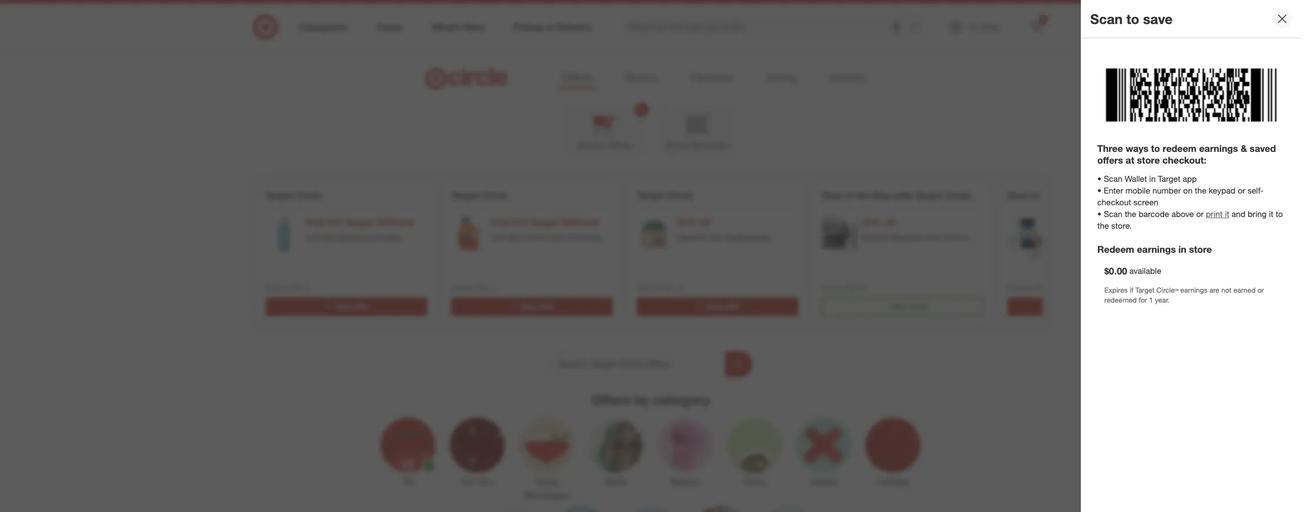 Task type: describe. For each thing, give the bounding box(es) containing it.
target up free $15 target giftcard  with $50 home care purchase image at left top
[[451, 190, 479, 202]]

target inside free $10 target giftcard with $30 beauty purchase
[[345, 217, 373, 229]]

2
[[1042, 16, 1046, 23]]

13
[[677, 284, 685, 292]]

adult beverages
[[525, 476, 569, 501]]

saved inside three ways to redeem earnings & saved offers at store checkout:
[[1251, 143, 1277, 155]]

giftcard for free $10 target giftcard
[[376, 217, 414, 229]]

0 horizontal spatial or
[[1197, 209, 1204, 219]]

voting link
[[761, 67, 802, 89]]

favorite
[[677, 233, 706, 243]]

target down wallet
[[1101, 190, 1129, 202]]

giftcard for free $15 target giftcard
[[561, 217, 599, 229]]

all button
[[381, 418, 436, 503]]

scan to save
[[1091, 10, 1173, 27]]

$30
[[323, 233, 336, 243]]

save for off
[[707, 303, 723, 311]]

redeem earnings in store
[[1098, 244, 1213, 256]]

expires dec 13
[[637, 284, 685, 292]]

show
[[666, 139, 689, 151]]

with left enter
[[1079, 190, 1098, 202]]

barcode
[[1139, 209, 1170, 219]]

2 5 from the left
[[1048, 284, 1052, 292]]

&
[[1241, 143, 1248, 155]]

available
[[1130, 266, 1162, 276]]

1 vertical spatial in
[[1179, 244, 1187, 256]]

• for •
[[1098, 209, 1102, 219]]

throws
[[942, 233, 969, 243]]

save for $10
[[336, 303, 352, 311]]

free $10 target giftcard  with $30 beauty purchase image
[[266, 216, 301, 251]]

the inside • scan wallet in target app • enter mobile number on the keypad or self- checkout screen
[[1196, 186, 1207, 196]]

earned
[[1234, 286, 1256, 295]]

year.
[[1156, 296, 1170, 305]]

bring
[[1249, 209, 1267, 219]]

bonus link
[[621, 67, 662, 89]]

number
[[1153, 186, 1182, 196]]

save offer for $10
[[336, 303, 369, 311]]

or inside expires if target circle™ earnings are not earned or redeemed for 1 year.
[[1258, 286, 1265, 295]]

off for 30% off
[[885, 217, 896, 229]]

redeem
[[1163, 143, 1197, 155]]

offers for offers by category
[[591, 392, 631, 408]]

target circle for free $10 target giftcard
[[266, 190, 322, 202]]

9 for free $15 target giftcard
[[491, 284, 495, 292]]

above
[[1172, 209, 1195, 219]]

expires if target circle™ earnings are not earned or redeemed for 1 year.
[[1105, 286, 1265, 305]]

1 horizontal spatial day
[[874, 190, 891, 202]]

category
[[653, 392, 710, 408]]

$15
[[513, 217, 528, 229]]

pets image
[[623, 507, 679, 513]]

app
[[1184, 174, 1198, 184]]

2 expires dec 5 from the left
[[1008, 284, 1052, 292]]

circle for 25% off
[[667, 190, 693, 202]]

the up store.
[[1125, 209, 1137, 219]]

holiday button
[[866, 418, 921, 503]]

with inside free $15 target giftcard with $50 home care purchase
[[491, 233, 506, 243]]

on
[[1184, 186, 1193, 196]]

home
[[524, 233, 546, 243]]

in inside • scan wallet in target app • enter mobile number on the keypad or self- checkout screen
[[1150, 174, 1156, 184]]

beauty button
[[658, 418, 713, 503]]

screen
[[1134, 197, 1159, 207]]

beauty
[[338, 233, 364, 243]]

1 deal from the left
[[823, 190, 843, 202]]

free $15 target giftcard  with $50 home care purchase image
[[451, 216, 486, 251]]

expires dec 9 for free $10 target giftcard
[[266, 284, 309, 292]]

30%
[[862, 217, 882, 229]]

the up 20% off target certified refurbished apple product image
[[1042, 190, 1057, 202]]

barcode
[[692, 139, 728, 151]]

1 of from the left
[[845, 190, 854, 202]]

show barcode
[[666, 139, 728, 151]]

1 vertical spatial earnings
[[1138, 244, 1177, 256]]

• for three ways to redeem earnings & saved offers at store checkout:
[[1098, 174, 1102, 184]]

offer for $15
[[539, 303, 555, 311]]

What can we help you find? suggestions appear below search field
[[621, 14, 914, 40]]

target circle for free $15 target giftcard
[[451, 190, 508, 202]]

bonus
[[626, 71, 658, 84]]

1 deal of the day with target circle from the left
[[823, 190, 972, 202]]

partners
[[691, 71, 733, 84]]

gingerbread
[[725, 233, 771, 243]]

with inside free $10 target giftcard with $30 beauty purchase
[[306, 233, 321, 243]]

5 circle from the left
[[1131, 190, 1157, 202]]

baby
[[605, 476, 627, 488]]

saved
[[578, 139, 604, 151]]

offer saved
[[890, 303, 929, 311]]

target inside expires if target circle™ earnings are not earned or redeemed for 1 year.
[[1136, 286, 1155, 295]]

circle for free $10 target giftcard
[[296, 190, 322, 202]]

purchase
[[568, 233, 603, 243]]

toys & sports image
[[762, 507, 817, 513]]

free $15 target giftcard with $50 home care purchase
[[491, 217, 603, 243]]

25% off favorite day gingerbread
[[677, 217, 771, 243]]

2 horizontal spatial day
[[1059, 190, 1077, 202]]

mobile
[[1126, 186, 1151, 196]]

food
[[744, 476, 766, 488]]

and inside 30% off electric blankets and throws
[[926, 233, 940, 243]]

1 5 from the left
[[863, 284, 866, 292]]

activity link
[[825, 67, 871, 89]]

free $10 target giftcard with $30 beauty purchase
[[306, 217, 414, 243]]

print
[[1207, 209, 1223, 219]]

partners link
[[686, 67, 738, 89]]

scan to save dialog
[[1082, 0, 1302, 513]]

saved inside button
[[909, 303, 929, 311]]

checkout:
[[1163, 155, 1207, 166]]

you
[[478, 476, 493, 488]]

save offer for off
[[707, 303, 741, 311]]

offer
[[890, 303, 907, 311]]

search button
[[905, 14, 934, 42]]

store.
[[1112, 221, 1132, 231]]

expires for 25% off
[[637, 284, 660, 292]]

the up '30%'
[[857, 190, 871, 202]]

voting
[[766, 71, 797, 84]]

show barcode button
[[656, 106, 738, 157]]

9 for free $10 target giftcard
[[306, 284, 309, 292]]

day inside 25% off favorite day gingerbread
[[708, 233, 722, 243]]

health
[[811, 476, 838, 488]]

care
[[549, 233, 566, 243]]

5 dec from the left
[[1034, 284, 1046, 292]]

2 deal of the day with target circle from the left
[[1008, 190, 1157, 202]]

three
[[1098, 143, 1124, 155]]

off for 25% off
[[699, 217, 711, 229]]

are
[[1210, 286, 1220, 295]]

beverages
[[525, 490, 569, 501]]

expires down 20% off target certified refurbished apple product image
[[1008, 284, 1032, 292]]

0 vertical spatial to
[[1127, 10, 1140, 27]]

offers
[[1098, 155, 1124, 166]]

enter
[[1104, 186, 1124, 196]]

adult
[[536, 476, 558, 488]]

for you
[[462, 476, 493, 488]]

not
[[1222, 286, 1232, 295]]

and inside 'and bring it to the store.'
[[1232, 209, 1246, 219]]



Task type: locate. For each thing, give the bounding box(es) containing it.
2 save offer from the left
[[521, 303, 555, 311]]

1 horizontal spatial store
[[1190, 244, 1213, 256]]

• scan the barcode above or print it
[[1098, 209, 1230, 219]]

save offer button
[[266, 298, 428, 317], [451, 298, 613, 317], [637, 298, 799, 317]]

target up 25% off favorite day gingerbread image
[[637, 190, 665, 202]]

dec down free $10 target giftcard  with $30 beauty purchase image
[[291, 284, 304, 292]]

it right print
[[1226, 209, 1230, 219]]

ways
[[1126, 143, 1149, 155]]

for
[[1139, 296, 1148, 305]]

$10
[[328, 217, 343, 229]]

baby button
[[589, 418, 644, 503]]

target circle up '25%'
[[637, 190, 693, 202]]

3 save offer button from the left
[[637, 298, 799, 317]]

redeemed
[[1105, 296, 1138, 305]]

2 9 from the left
[[491, 284, 495, 292]]

circle up '25%'
[[667, 190, 693, 202]]

food button
[[727, 418, 783, 503]]

2 horizontal spatial offer
[[725, 303, 741, 311]]

expires for free $15 target giftcard
[[451, 284, 475, 292]]

$50
[[509, 233, 522, 243]]

offer for $10
[[354, 303, 369, 311]]

1 vertical spatial saved
[[909, 303, 929, 311]]

4 dec from the left
[[848, 284, 861, 292]]

0 horizontal spatial offer
[[354, 303, 369, 311]]

save offer button for off
[[637, 298, 799, 317]]

1 horizontal spatial 9
[[491, 284, 495, 292]]

0 horizontal spatial to
[[1127, 10, 1140, 27]]

earnings left are
[[1181, 286, 1208, 295]]

expires
[[266, 284, 289, 292], [451, 284, 475, 292], [637, 284, 660, 292], [823, 284, 846, 292], [1008, 284, 1032, 292], [1105, 286, 1128, 295]]

in down 'and bring it to the store.'
[[1179, 244, 1187, 256]]

1 vertical spatial or
[[1197, 209, 1204, 219]]

1 horizontal spatial offer
[[539, 303, 555, 311]]

scan down the checkout
[[1104, 209, 1123, 219]]

0 vertical spatial scan
[[1091, 10, 1123, 27]]

and bring it to the store.
[[1098, 209, 1284, 231]]

1 horizontal spatial or
[[1239, 186, 1246, 196]]

3 save from the left
[[707, 303, 723, 311]]

• left enter
[[1098, 186, 1102, 196]]

0 horizontal spatial in
[[1150, 174, 1156, 184]]

saved right offer
[[909, 303, 929, 311]]

to right bring
[[1276, 209, 1284, 219]]

earnings inside three ways to redeem earnings & saved offers at store checkout:
[[1200, 143, 1239, 155]]

all
[[403, 476, 413, 488]]

1 horizontal spatial target circle
[[451, 190, 508, 202]]

or left self-
[[1239, 186, 1246, 196]]

free left $15
[[491, 217, 511, 229]]

1 horizontal spatial save offer
[[521, 303, 555, 311]]

circle
[[296, 190, 322, 202], [482, 190, 508, 202], [667, 190, 693, 202], [946, 190, 972, 202], [1131, 190, 1157, 202]]

•
[[1098, 174, 1102, 184], [1098, 186, 1102, 196], [1098, 209, 1102, 219]]

save
[[336, 303, 352, 311], [521, 303, 537, 311], [707, 303, 723, 311]]

$0.00 available
[[1105, 266, 1162, 277]]

circle™
[[1157, 286, 1179, 295]]

1 horizontal spatial free
[[491, 217, 511, 229]]

giftcard inside free $10 target giftcard with $30 beauty purchase
[[376, 217, 414, 229]]

day up '30%'
[[874, 190, 891, 202]]

1 save offer button from the left
[[266, 298, 428, 317]]

save for $15
[[521, 303, 537, 311]]

target inside • scan wallet in target app • enter mobile number on the keypad or self- checkout screen
[[1159, 174, 1181, 184]]

circle up free $10 target giftcard  with $30 beauty purchase image
[[296, 190, 322, 202]]

giftcard inside free $15 target giftcard with $50 home care purchase
[[561, 217, 599, 229]]

1 horizontal spatial and
[[1232, 209, 1246, 219]]

off inside 30% off electric blankets and throws
[[885, 217, 896, 229]]

1 horizontal spatial in
[[1179, 244, 1187, 256]]

1 circle from the left
[[296, 190, 322, 202]]

dec for 25% off
[[662, 284, 675, 292]]

0 horizontal spatial off
[[699, 217, 711, 229]]

2 • from the top
[[1098, 186, 1102, 196]]

3 • from the top
[[1098, 209, 1102, 219]]

expires dec 9 down free $15 target giftcard  with $50 home care purchase image at left top
[[451, 284, 495, 292]]

0 horizontal spatial target circle
[[266, 190, 322, 202]]

with
[[894, 190, 913, 202], [1079, 190, 1098, 202], [306, 233, 321, 243], [491, 233, 506, 243]]

deal of the day with target circle down the offers
[[1008, 190, 1157, 202]]

scan for •
[[1104, 209, 1123, 219]]

it
[[1226, 209, 1230, 219], [1270, 209, 1274, 219]]

scan inside • scan wallet in target app • enter mobile number on the keypad or self- checkout screen
[[1104, 174, 1123, 184]]

5
[[863, 284, 866, 292], [1048, 284, 1052, 292]]

2 vertical spatial or
[[1258, 286, 1265, 295]]

health button
[[797, 418, 852, 503]]

2 it from the left
[[1270, 209, 1274, 219]]

2 vertical spatial •
[[1098, 209, 1102, 219]]

2 vertical spatial to
[[1276, 209, 1284, 219]]

or right earned
[[1258, 286, 1265, 295]]

offers link
[[558, 67, 597, 89]]

2 save offer button from the left
[[451, 298, 613, 317]]

and
[[1232, 209, 1246, 219], [926, 233, 940, 243]]

print it button
[[1207, 209, 1230, 220]]

expires up redeemed on the bottom right of page
[[1105, 286, 1128, 295]]

circle up "throws"
[[946, 190, 972, 202]]

expires for 30% off
[[823, 284, 846, 292]]

offers for offers
[[562, 71, 593, 84]]

the
[[1196, 186, 1207, 196], [857, 190, 871, 202], [1042, 190, 1057, 202], [1125, 209, 1137, 219], [1098, 221, 1110, 231]]

1 giftcard from the left
[[376, 217, 414, 229]]

keypad
[[1210, 186, 1236, 196]]

expires dec 5 down 20% off target certified refurbished apple product image
[[1008, 284, 1052, 292]]

0 vertical spatial in
[[1150, 174, 1156, 184]]

1 save from the left
[[336, 303, 352, 311]]

0 horizontal spatial expires dec 5
[[823, 284, 866, 292]]

1 vertical spatial and
[[926, 233, 940, 243]]

1
[[1150, 296, 1154, 305]]

wallet
[[1125, 174, 1148, 184]]

2 link
[[1025, 14, 1050, 40]]

free for free $10 target giftcard
[[306, 217, 325, 229]]

at
[[1126, 155, 1135, 166]]

if
[[1130, 286, 1134, 295]]

1 vertical spatial •
[[1098, 186, 1102, 196]]

expires left 13
[[637, 284, 660, 292]]

dec for free $10 target giftcard
[[291, 284, 304, 292]]

purchase
[[367, 233, 401, 243]]

saved offers
[[578, 139, 632, 151]]

or left print
[[1197, 209, 1204, 219]]

0 horizontal spatial deal
[[823, 190, 843, 202]]

2 horizontal spatial to
[[1276, 209, 1284, 219]]

dec down free $15 target giftcard  with $50 home care purchase image at left top
[[477, 284, 489, 292]]

dec left 13
[[662, 284, 675, 292]]

barcode for in store circle rewards image
[[1104, 66, 1280, 124]]

target inside free $15 target giftcard with $50 home care purchase
[[531, 217, 559, 229]]

2 vertical spatial offers
[[591, 392, 631, 408]]

expires dec 9 down free $10 target giftcard  with $30 beauty purchase image
[[266, 284, 309, 292]]

earnings left &
[[1200, 143, 1239, 155]]

with up 30% off electric blankets and throws
[[894, 190, 913, 202]]

expires dec 9
[[266, 284, 309, 292], [451, 284, 495, 292]]

0 horizontal spatial expires dec 9
[[266, 284, 309, 292]]

save
[[1144, 10, 1173, 27]]

0 vertical spatial store
[[1138, 155, 1161, 166]]

giftcard
[[376, 217, 414, 229], [561, 217, 599, 229]]

0 horizontal spatial free
[[306, 217, 325, 229]]

expires down 30% off electric blankets and throws image
[[823, 284, 846, 292]]

beauty
[[671, 476, 700, 488]]

0 vertical spatial and
[[1232, 209, 1246, 219]]

1 offer from the left
[[354, 303, 369, 311]]

1 it from the left
[[1226, 209, 1230, 219]]

or inside • scan wallet in target app • enter mobile number on the keypad or self- checkout screen
[[1239, 186, 1246, 196]]

1 save offer from the left
[[336, 303, 369, 311]]

expires down free $10 target giftcard  with $30 beauty purchase image
[[266, 284, 289, 292]]

target circle for 25% off
[[637, 190, 693, 202]]

target up the beauty at the top of page
[[345, 217, 373, 229]]

store right "at"
[[1138, 155, 1161, 166]]

2 deal from the left
[[1008, 190, 1028, 202]]

target up home
[[531, 217, 559, 229]]

0 vertical spatial earnings
[[1200, 143, 1239, 155]]

store down 'and bring it to the store.'
[[1190, 244, 1213, 256]]

1 vertical spatial store
[[1190, 244, 1213, 256]]

1 expires dec 9 from the left
[[266, 284, 309, 292]]

earnings inside expires if target circle™ earnings are not earned or redeemed for 1 year.
[[1181, 286, 1208, 295]]

the left store.
[[1098, 221, 1110, 231]]

scan left save
[[1091, 10, 1123, 27]]

1 free from the left
[[306, 217, 325, 229]]

home image
[[485, 507, 540, 513]]

off right '30%'
[[885, 217, 896, 229]]

1 vertical spatial offers
[[607, 139, 632, 151]]

holiday
[[878, 476, 909, 488]]

offers
[[562, 71, 593, 84], [607, 139, 632, 151], [591, 392, 631, 408]]

0 vertical spatial offers
[[562, 71, 593, 84]]

expires for free $10 target giftcard
[[266, 284, 289, 292]]

it right bring
[[1270, 209, 1274, 219]]

1 horizontal spatial 5
[[1048, 284, 1052, 292]]

1 horizontal spatial giftcard
[[561, 217, 599, 229]]

2 horizontal spatial save offer button
[[637, 298, 799, 317]]

deal up 30% off electric blankets and throws image
[[823, 190, 843, 202]]

$0.00
[[1105, 266, 1128, 277]]

household supplies image
[[554, 507, 609, 513]]

• scan wallet in target app • enter mobile number on the keypad or self- checkout screen
[[1098, 174, 1264, 207]]

circle up free $15 target giftcard  with $50 home care purchase image at left top
[[482, 190, 508, 202]]

expires dec 5
[[823, 284, 866, 292], [1008, 284, 1052, 292]]

electric
[[862, 233, 890, 243]]

0 vertical spatial saved
[[1251, 143, 1277, 155]]

offer saved button
[[823, 298, 985, 317]]

25%
[[677, 217, 696, 229]]

with left "$50"
[[491, 233, 506, 243]]

1 expires dec 5 from the left
[[823, 284, 866, 292]]

save offer button for $10
[[266, 298, 428, 317]]

1 horizontal spatial expires dec 9
[[451, 284, 495, 292]]

the right on
[[1196, 186, 1207, 196]]

expires dec 5 down 30% off electric blankets and throws image
[[823, 284, 866, 292]]

2 vertical spatial earnings
[[1181, 286, 1208, 295]]

1 horizontal spatial of
[[1031, 190, 1040, 202]]

store inside three ways to redeem earnings & saved offers at store checkout:
[[1138, 155, 1161, 166]]

0 vertical spatial •
[[1098, 174, 1102, 184]]

to inside three ways to redeem earnings & saved offers at store checkout:
[[1152, 143, 1161, 155]]

• down the offers
[[1098, 174, 1102, 184]]

0 horizontal spatial day
[[708, 233, 722, 243]]

free
[[306, 217, 325, 229], [491, 217, 511, 229]]

2 off from the left
[[885, 217, 896, 229]]

dec for 30% off
[[848, 284, 861, 292]]

1 horizontal spatial save offer button
[[451, 298, 613, 317]]

blankets
[[892, 233, 924, 243]]

25% off favorite day gingerbread image
[[637, 216, 672, 251]]

target circle up free $10 target giftcard  with $30 beauty purchase image
[[266, 190, 322, 202]]

of up 30% off electric blankets and throws image
[[845, 190, 854, 202]]

dec up offer saved button
[[848, 284, 861, 292]]

tech & entertainment image
[[693, 507, 748, 513]]

of
[[845, 190, 854, 202], [1031, 190, 1040, 202]]

None text field
[[549, 352, 726, 378]]

0 horizontal spatial deal of the day with target circle
[[823, 190, 972, 202]]

expires dec 9 for free $15 target giftcard
[[451, 284, 495, 292]]

dec for free $15 target giftcard
[[477, 284, 489, 292]]

offer for off
[[725, 303, 741, 311]]

the inside 'and bring it to the store.'
[[1098, 221, 1110, 231]]

3 offer from the left
[[725, 303, 741, 311]]

for
[[462, 476, 475, 488]]

3 dec from the left
[[662, 284, 675, 292]]

circle down wallet
[[1131, 190, 1157, 202]]

save offer button for $15
[[451, 298, 613, 317]]

activity
[[830, 71, 866, 84]]

three ways to redeem earnings & saved offers at store checkout:
[[1098, 143, 1277, 166]]

target circle up free $15 target giftcard  with $50 home care purchase image at left top
[[451, 190, 508, 202]]

0 horizontal spatial giftcard
[[376, 217, 414, 229]]

30% off electric blankets and throws
[[862, 217, 969, 243]]

day left enter
[[1059, 190, 1077, 202]]

target up 'for'
[[1136, 286, 1155, 295]]

3 circle from the left
[[667, 190, 693, 202]]

free inside free $10 target giftcard with $30 beauty purchase
[[306, 217, 325, 229]]

1 horizontal spatial off
[[885, 217, 896, 229]]

scan up enter
[[1104, 174, 1123, 184]]

0 horizontal spatial save offer button
[[266, 298, 428, 317]]

0 horizontal spatial 9
[[306, 284, 309, 292]]

2 horizontal spatial save
[[707, 303, 723, 311]]

and left bring
[[1232, 209, 1246, 219]]

• down the checkout
[[1098, 209, 1102, 219]]

1 horizontal spatial save
[[521, 303, 537, 311]]

and left "throws"
[[926, 233, 940, 243]]

1 horizontal spatial to
[[1152, 143, 1161, 155]]

1 horizontal spatial expires dec 5
[[1008, 284, 1052, 292]]

to left save
[[1127, 10, 1140, 27]]

0 horizontal spatial of
[[845, 190, 854, 202]]

earnings up available
[[1138, 244, 1177, 256]]

2 dec from the left
[[477, 284, 489, 292]]

target up the number
[[1159, 174, 1181, 184]]

2 horizontal spatial or
[[1258, 286, 1265, 295]]

store
[[1138, 155, 1161, 166], [1190, 244, 1213, 256]]

expires inside expires if target circle™ earnings are not earned or redeemed for 1 year.
[[1105, 286, 1128, 295]]

9
[[306, 284, 309, 292], [491, 284, 495, 292]]

off inside 25% off favorite day gingerbread
[[699, 217, 711, 229]]

earnings for circle™
[[1181, 286, 1208, 295]]

0 horizontal spatial it
[[1226, 209, 1230, 219]]

0 horizontal spatial saved
[[909, 303, 929, 311]]

target circle
[[266, 190, 322, 202], [451, 190, 508, 202], [637, 190, 693, 202]]

saved offers button
[[564, 106, 646, 157]]

4 circle from the left
[[946, 190, 972, 202]]

0 horizontal spatial 5
[[863, 284, 866, 292]]

0 vertical spatial or
[[1239, 186, 1246, 196]]

with left $30
[[306, 233, 321, 243]]

saved right &
[[1251, 143, 1277, 155]]

target up 30% off electric blankets and throws
[[915, 190, 943, 202]]

2 circle from the left
[[482, 190, 508, 202]]

1 9 from the left
[[306, 284, 309, 292]]

in right wallet
[[1150, 174, 1156, 184]]

for you button
[[450, 418, 505, 503]]

save offer for $15
[[521, 303, 555, 311]]

0 horizontal spatial store
[[1138, 155, 1161, 166]]

2 target circle from the left
[[451, 190, 508, 202]]

30% off electric blankets and throws image
[[823, 216, 858, 251]]

earnings for redeem
[[1200, 143, 1239, 155]]

2 free from the left
[[491, 217, 511, 229]]

target circle logo image
[[424, 66, 513, 91]]

1 • from the top
[[1098, 174, 1102, 184]]

0 horizontal spatial save offer
[[336, 303, 369, 311]]

0 horizontal spatial and
[[926, 233, 940, 243]]

day right favorite
[[708, 233, 722, 243]]

offers inside 'button'
[[607, 139, 632, 151]]

2 horizontal spatial save offer
[[707, 303, 741, 311]]

free inside free $15 target giftcard with $50 home care purchase
[[491, 217, 511, 229]]

1 vertical spatial scan
[[1104, 174, 1123, 184]]

self-
[[1248, 186, 1264, 196]]

circle for free $15 target giftcard
[[482, 190, 508, 202]]

scan for three ways to redeem earnings & saved offers at store checkout:
[[1104, 174, 1123, 184]]

3 save offer from the left
[[707, 303, 741, 311]]

to right ways
[[1152, 143, 1161, 155]]

target up free $10 target giftcard  with $30 beauty purchase image
[[266, 190, 293, 202]]

2 of from the left
[[1031, 190, 1040, 202]]

2 vertical spatial scan
[[1104, 209, 1123, 219]]

2 expires dec 9 from the left
[[451, 284, 495, 292]]

1 target circle from the left
[[266, 190, 322, 202]]

redeem
[[1098, 244, 1135, 256]]

off right '25%'
[[699, 217, 711, 229]]

to inside 'and bring it to the store.'
[[1276, 209, 1284, 219]]

checkout
[[1098, 197, 1132, 207]]

1 horizontal spatial saved
[[1251, 143, 1277, 155]]

1 dec from the left
[[291, 284, 304, 292]]

deal up 20% off target certified refurbished apple product image
[[1008, 190, 1028, 202]]

2 save from the left
[[521, 303, 537, 311]]

by
[[634, 392, 650, 408]]

1 horizontal spatial deal
[[1008, 190, 1028, 202]]

adult beverages button
[[519, 418, 575, 503]]

1 horizontal spatial deal of the day with target circle
[[1008, 190, 1157, 202]]

free for free $15 target giftcard
[[491, 217, 511, 229]]

search
[[905, 22, 934, 34]]

0 horizontal spatial save
[[336, 303, 352, 311]]

deal of the day with target circle up '30%'
[[823, 190, 972, 202]]

of up 20% off target certified refurbished apple product image
[[1031, 190, 1040, 202]]

1 horizontal spatial it
[[1270, 209, 1274, 219]]

save offer
[[336, 303, 369, 311], [521, 303, 555, 311], [707, 303, 741, 311]]

free left $10 at the top left of the page
[[306, 217, 325, 229]]

2 giftcard from the left
[[561, 217, 599, 229]]

1 vertical spatial to
[[1152, 143, 1161, 155]]

dec down 20% off target certified refurbished apple product image
[[1034, 284, 1046, 292]]

target
[[1159, 174, 1181, 184], [266, 190, 293, 202], [451, 190, 479, 202], [637, 190, 665, 202], [915, 190, 943, 202], [1101, 190, 1129, 202], [345, 217, 373, 229], [531, 217, 559, 229], [1136, 286, 1155, 295]]

2 offer from the left
[[539, 303, 555, 311]]

3 target circle from the left
[[637, 190, 693, 202]]

it inside 'and bring it to the store.'
[[1270, 209, 1274, 219]]

20% off target certified refurbished apple product image
[[1008, 216, 1043, 251]]

2 horizontal spatial target circle
[[637, 190, 693, 202]]

1 off from the left
[[699, 217, 711, 229]]

expires down free $15 target giftcard  with $50 home care purchase image at left top
[[451, 284, 475, 292]]



Task type: vqa. For each thing, say whether or not it's contained in the screenshot.
Target.com/RedCard
no



